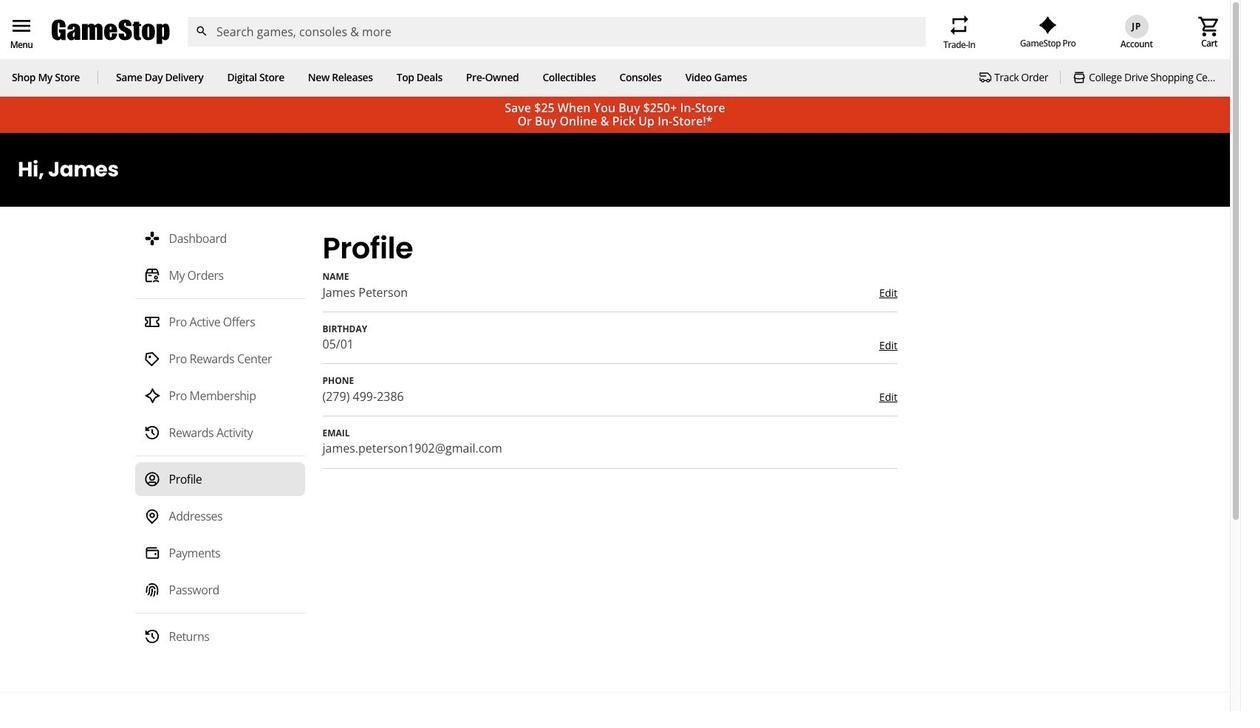 Task type: describe. For each thing, give the bounding box(es) containing it.
dashboard icon image
[[144, 231, 160, 247]]

pro active offers icon image
[[144, 314, 160, 331]]

profile icon image
[[144, 472, 160, 488]]

gamestop image
[[52, 18, 170, 46]]

password icon image
[[144, 583, 160, 599]]

Search games, consoles & more search field
[[217, 17, 900, 47]]

pro membership icon image
[[144, 388, 160, 405]]

my orders icon image
[[144, 268, 160, 284]]

pro rewards center icon image
[[144, 351, 160, 368]]



Task type: locate. For each thing, give the bounding box(es) containing it.
returns icon image
[[144, 629, 160, 646]]

None search field
[[187, 17, 926, 47]]

addresses icon image
[[144, 509, 160, 525]]

payments icon image
[[144, 546, 160, 562]]

rewards activity icon image
[[144, 425, 160, 441]]

gamestop pro icon image
[[1039, 16, 1058, 34]]



Task type: vqa. For each thing, say whether or not it's contained in the screenshot.
Mario Party: The Top 100 - Nintendo 3DS image
no



